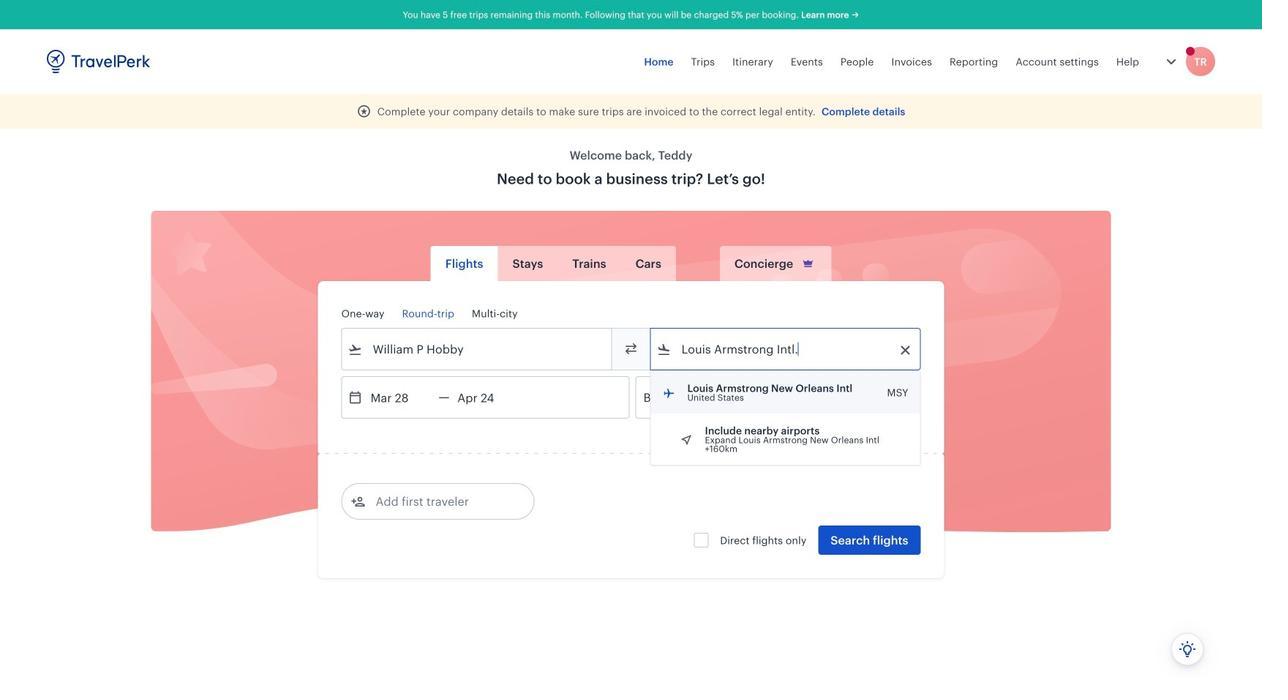 Task type: vqa. For each thing, say whether or not it's contained in the screenshot.
Depart Field on the top right of page
no



Task type: describe. For each thing, give the bounding box(es) containing it.
Add first traveler search field
[[366, 490, 518, 513]]

To search field
[[672, 337, 902, 361]]



Task type: locate. For each thing, give the bounding box(es) containing it.
Depart text field
[[363, 377, 439, 418]]

From search field
[[363, 337, 593, 361]]

Return text field
[[450, 377, 526, 418]]



